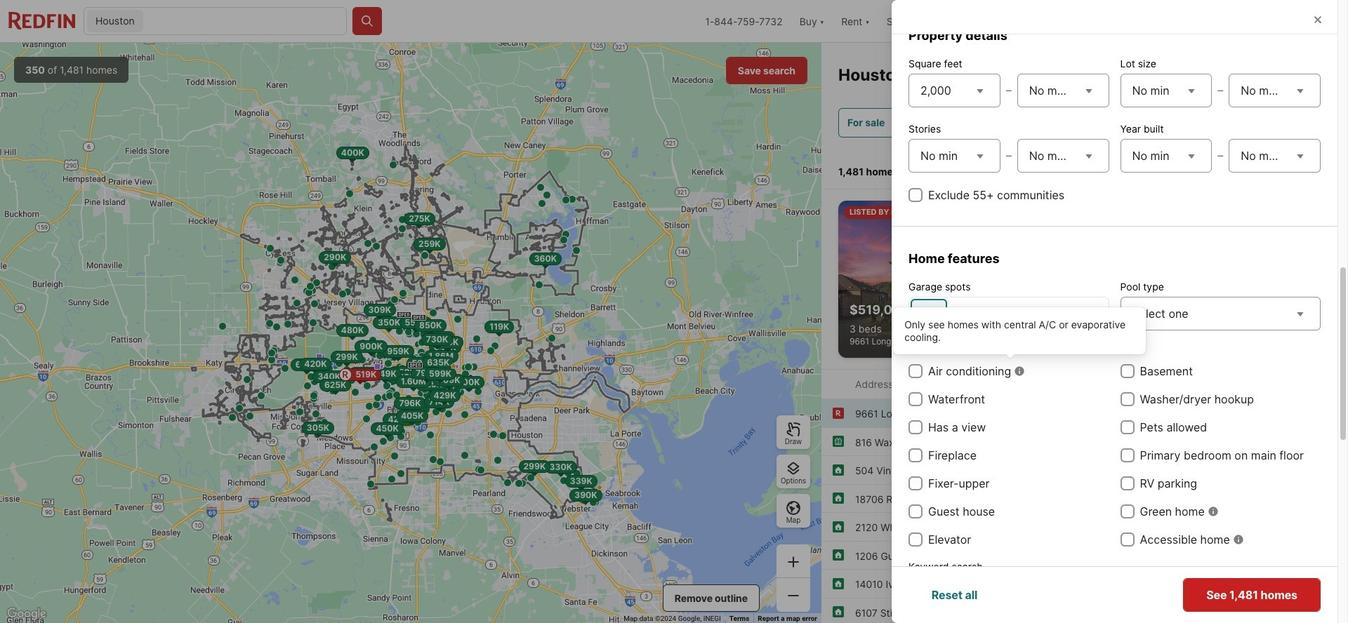 Task type: locate. For each thing, give the bounding box(es) containing it.
toggle search results table view tab
[[1268, 151, 1317, 186]]

select a min and max value element
[[909, 71, 1109, 110], [1120, 71, 1321, 110], [909, 136, 1109, 176], [1120, 136, 1321, 176]]

None search field
[[146, 8, 346, 36]]

1 cell from the left
[[911, 299, 947, 330]]

google image
[[4, 605, 50, 623]]

6 cell from the left
[[1078, 299, 1107, 330]]

submit search image
[[360, 14, 374, 28]]

e.g. office, balcony, modern text field
[[920, 586, 1097, 602]]

agent photo image
[[1085, 201, 1113, 229]]

tab list
[[1197, 149, 1331, 189]]

cell
[[911, 299, 947, 330], [950, 299, 978, 330], [981, 299, 1010, 330], [1013, 299, 1042, 330], [1045, 299, 1075, 330], [1078, 299, 1107, 330]]

4 cell from the left
[[1013, 299, 1042, 330]]

None checkbox
[[909, 336, 923, 350], [909, 392, 923, 407], [909, 421, 923, 435], [909, 449, 923, 463], [1120, 449, 1134, 463], [909, 505, 923, 519], [909, 533, 923, 547], [909, 336, 923, 350], [909, 392, 923, 407], [909, 421, 923, 435], [909, 449, 923, 463], [1120, 449, 1134, 463], [909, 505, 923, 519], [909, 533, 923, 547]]

dialog
[[892, 0, 1348, 623]]

None checkbox
[[909, 188, 923, 202], [909, 364, 923, 378], [1120, 364, 1134, 378], [1120, 392, 1134, 407], [1120, 421, 1134, 435], [909, 477, 923, 491], [1120, 477, 1134, 491], [1120, 505, 1134, 519], [1120, 533, 1134, 547], [909, 188, 923, 202], [909, 364, 923, 378], [1120, 364, 1134, 378], [1120, 392, 1134, 407], [1120, 421, 1134, 435], [909, 477, 923, 491], [1120, 477, 1134, 491], [1120, 505, 1134, 519], [1120, 533, 1134, 547]]



Task type: describe. For each thing, give the bounding box(es) containing it.
5 cell from the left
[[1045, 299, 1075, 330]]

2 cell from the left
[[950, 299, 978, 330]]

number of garage spots row
[[909, 297, 1109, 332]]

map region
[[0, 43, 821, 623]]

3 cell from the left
[[981, 299, 1010, 330]]

toggle search results photos view tab
[[1211, 151, 1266, 186]]



Task type: vqa. For each thing, say whether or not it's contained in the screenshot.
Search Box at the left
yes



